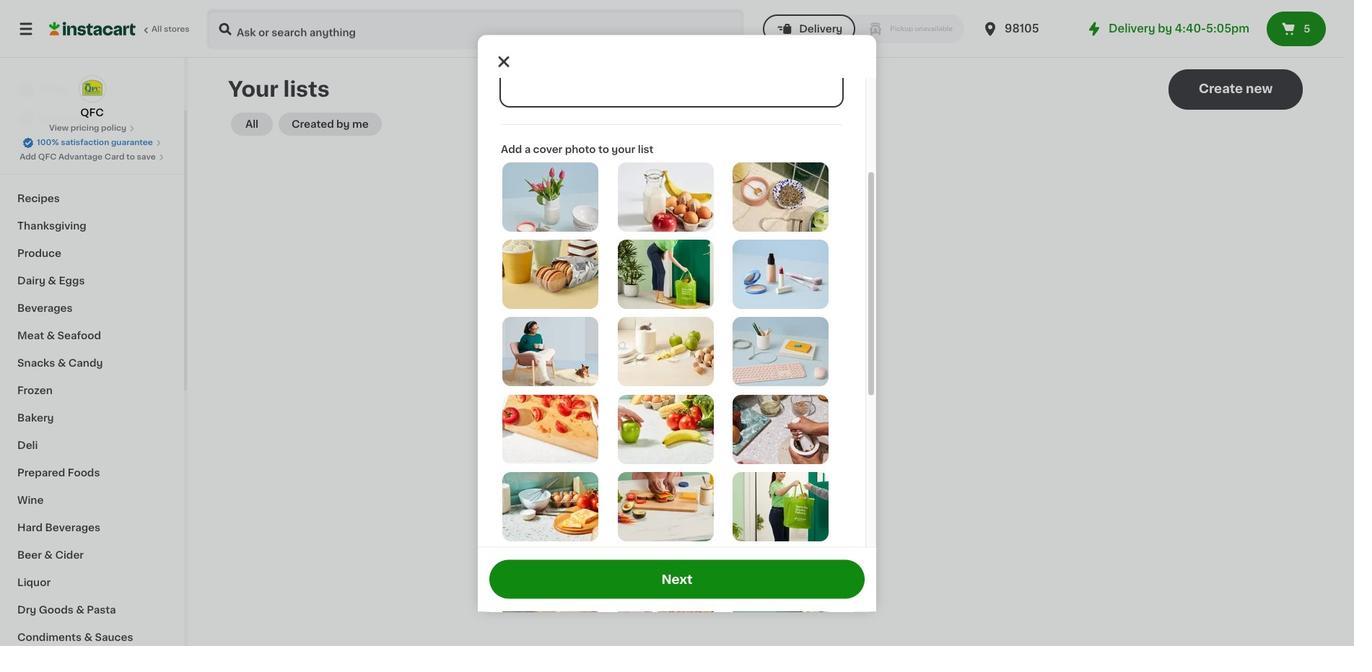 Task type: locate. For each thing, give the bounding box(es) containing it.
0 horizontal spatial add
[[20, 153, 36, 161]]

lists up created
[[283, 79, 330, 100]]

create
[[1199, 83, 1243, 95], [728, 347, 771, 359]]

0 horizontal spatial to
[[126, 153, 135, 161]]

& for meat
[[47, 331, 55, 341]]

a bulb of garlic, a bowl of salt, a bowl of pepper, a bowl of cut celery. image
[[733, 163, 829, 232]]

lists inside the no lists yet lists you create will be saved here.
[[751, 300, 777, 311]]

photo
[[565, 144, 596, 155]]

prepared foods link
[[9, 459, 175, 487]]

satisfaction
[[61, 139, 109, 147]]

condiments & sauces link
[[9, 624, 175, 646]]

view pricing policy
[[49, 124, 126, 132]]

0 horizontal spatial all
[[152, 25, 162, 33]]

by inside delivery by 4:40-5:05pm link
[[1158, 23, 1173, 34]]

dry goods & pasta link
[[9, 596, 175, 624]]

created by me
[[292, 119, 369, 129]]

delivery by 4:40-5:05pm
[[1109, 23, 1250, 34]]

deli link
[[9, 432, 175, 459]]

1 vertical spatial all
[[245, 119, 259, 129]]

by inside created by me button
[[337, 119, 350, 129]]

shop link
[[9, 75, 175, 104]]

1 vertical spatial create
[[728, 347, 771, 359]]

qfc down 100% at the left of the page
[[38, 153, 57, 161]]

create new
[[1199, 83, 1273, 95]]

0 horizontal spatial lists
[[283, 79, 330, 100]]

guarantee
[[111, 139, 153, 147]]

1 vertical spatial qfc
[[38, 153, 57, 161]]

a for add
[[525, 144, 531, 155]]

a left cover
[[525, 144, 531, 155]]

1 vertical spatial list
[[784, 347, 804, 359]]

all inside button
[[245, 119, 259, 129]]

& for dairy
[[48, 276, 56, 286]]

1 vertical spatial by
[[337, 119, 350, 129]]

& left candy
[[58, 358, 66, 368]]

0 horizontal spatial list
[[638, 144, 654, 155]]

by left me in the top of the page
[[337, 119, 350, 129]]

1 horizontal spatial qfc
[[80, 108, 104, 118]]

an shopper setting a bag of groceries down at someone's door. image
[[618, 240, 714, 309]]

a bar of chocolate cut in half, a yellow pint of white ice cream, a green pint of white ice cream, an open pack of cookies, and a stack of ice cream sandwiches. image
[[503, 240, 599, 309]]

list_add_items dialog
[[478, 0, 877, 646]]

delivery inside button
[[799, 24, 843, 34]]

1 horizontal spatial lists
[[678, 316, 702, 326]]

snacks & candy link
[[9, 349, 175, 377]]

1 horizontal spatial by
[[1158, 23, 1173, 34]]

0 horizontal spatial a
[[525, 144, 531, 155]]

create for create a list
[[728, 347, 771, 359]]

lists left you
[[678, 316, 702, 326]]

& right meat
[[47, 331, 55, 341]]

&
[[48, 276, 56, 286], [47, 331, 55, 341], [58, 358, 66, 368], [44, 550, 53, 560], [76, 605, 84, 615], [84, 632, 92, 643]]

card
[[105, 153, 124, 161]]

0 vertical spatial create
[[1199, 83, 1243, 95]]

1 horizontal spatial delivery
[[1109, 23, 1156, 34]]

1 vertical spatial beverages
[[45, 523, 100, 533]]

snacks
[[17, 358, 55, 368]]

0 horizontal spatial create
[[728, 347, 771, 359]]

add for add a cover photo to your list
[[501, 144, 522, 155]]

qfc up view pricing policy "link" at the left of the page
[[80, 108, 104, 118]]

0 vertical spatial qfc
[[80, 108, 104, 118]]

beverages up cider
[[45, 523, 100, 533]]

lists
[[40, 142, 65, 152], [678, 316, 702, 326]]

to inside list_add_items dialog
[[598, 144, 609, 155]]

list
[[638, 144, 654, 155], [784, 347, 804, 359]]

all button
[[231, 113, 273, 136]]

0 vertical spatial a
[[525, 144, 531, 155]]

to left your
[[598, 144, 609, 155]]

next
[[662, 574, 693, 585]]

1 vertical spatial lists
[[751, 300, 777, 311]]

lists inside the no lists yet lists you create will be saved here.
[[678, 316, 702, 326]]

a
[[525, 144, 531, 155], [774, 347, 781, 359]]

1 vertical spatial a
[[774, 347, 781, 359]]

next button
[[490, 560, 865, 599]]

0 vertical spatial all
[[152, 25, 162, 33]]

add left cover
[[501, 144, 522, 155]]

advantage
[[58, 153, 103, 161]]

beverages down dairy & eggs
[[17, 303, 73, 313]]

0 vertical spatial lists
[[40, 142, 65, 152]]

100%
[[37, 139, 59, 147]]

it
[[63, 113, 70, 123]]

1 horizontal spatial list
[[784, 347, 804, 359]]

by left 4:40- on the top right of the page
[[1158, 23, 1173, 34]]

dry
[[17, 605, 36, 615]]

lists up will
[[751, 300, 777, 311]]

a down will
[[774, 347, 781, 359]]

a person preparing a sandwich on a cutting board, a bunch of carrots, a sliced avocado, a jar of mayonnaise, and a plate of potato chips. image
[[618, 473, 714, 542]]

pressed powder, foundation, lip stick, and makeup brushes. image
[[733, 240, 829, 309]]

None search field
[[207, 9, 745, 49]]

0 vertical spatial beverages
[[17, 303, 73, 313]]

shop
[[40, 84, 67, 95]]

hard beverages link
[[9, 514, 175, 542]]

you
[[704, 316, 723, 326]]

0 vertical spatial lists
[[283, 79, 330, 100]]

condiments & sauces
[[17, 632, 133, 643]]

created
[[292, 119, 334, 129]]

create inside button
[[1199, 83, 1243, 95]]

& left eggs
[[48, 276, 56, 286]]

1 horizontal spatial to
[[598, 144, 609, 155]]

delivery
[[1109, 23, 1156, 34], [799, 24, 843, 34]]

a small white vase of pink tulips, a stack of 3 white bowls, and a rolled napkin. image
[[503, 163, 599, 232]]

create a list link
[[728, 345, 804, 361]]

a person with white painted nails grinding some spices with a mortar and pestle. image
[[733, 395, 829, 464]]

dairy & eggs
[[17, 276, 85, 286]]

add
[[501, 144, 522, 155], [20, 153, 36, 161]]

create
[[726, 316, 759, 326]]

pasta
[[87, 605, 116, 615]]

a inside dialog
[[525, 144, 531, 155]]

will
[[761, 316, 777, 326]]

lists for your
[[283, 79, 330, 100]]

1 horizontal spatial lists
[[751, 300, 777, 311]]

98105 button
[[982, 9, 1069, 49]]

all down your
[[245, 119, 259, 129]]

delivery by 4:40-5:05pm link
[[1086, 20, 1250, 38]]

a keyboard, mouse, notebook, cup of pencils, wire cable. image
[[733, 318, 829, 387]]

view
[[49, 124, 69, 132]]

to down 'guarantee'
[[126, 153, 135, 161]]

to for your
[[598, 144, 609, 155]]

0 vertical spatial list
[[638, 144, 654, 155]]

me
[[352, 119, 369, 129]]

an apple, a small pitcher of milk, a banana, and a carton of 6 eggs. image
[[618, 163, 714, 232]]

bakery
[[17, 413, 54, 423]]

0 vertical spatial by
[[1158, 23, 1173, 34]]

service type group
[[763, 14, 965, 43]]

1 horizontal spatial all
[[245, 119, 259, 129]]

add inside add qfc advantage card to save link
[[20, 153, 36, 161]]

5
[[1304, 24, 1311, 34]]

& right the beer
[[44, 550, 53, 560]]

add inside list_add_items dialog
[[501, 144, 522, 155]]

1 vertical spatial lists
[[678, 316, 702, 326]]

create down create
[[728, 347, 771, 359]]

all left stores
[[152, 25, 162, 33]]

beer & cider
[[17, 550, 84, 560]]

0 horizontal spatial by
[[337, 119, 350, 129]]

eggs
[[59, 276, 85, 286]]

& left sauces
[[84, 632, 92, 643]]

1 horizontal spatial add
[[501, 144, 522, 155]]

to for save
[[126, 153, 135, 161]]

a jar of flour, a stick of sliced butter, 3 granny smith apples, a carton of 7 eggs. image
[[618, 318, 714, 387]]

1 horizontal spatial a
[[774, 347, 781, 359]]

yet
[[780, 300, 801, 311]]

list right your
[[638, 144, 654, 155]]

list down be
[[784, 347, 804, 359]]

create left new
[[1199, 83, 1243, 95]]

all
[[152, 25, 162, 33], [245, 119, 259, 129]]

5 button
[[1267, 12, 1326, 46]]

1 horizontal spatial create
[[1199, 83, 1243, 95]]

add up recipes
[[20, 153, 36, 161]]

qfc
[[80, 108, 104, 118], [38, 153, 57, 161]]

qfc logo image
[[78, 75, 106, 103]]

0 horizontal spatial delivery
[[799, 24, 843, 34]]

0 horizontal spatial qfc
[[38, 153, 57, 161]]

created by me button
[[279, 113, 382, 136]]

0 horizontal spatial lists
[[40, 142, 65, 152]]

& left pasta on the bottom left
[[76, 605, 84, 615]]

100% satisfaction guarantee
[[37, 139, 153, 147]]

hard
[[17, 523, 43, 533]]

a table with people sitting around it with nachos and cheese, guacamole, and mixed chips. image
[[503, 550, 599, 620]]

lists down view
[[40, 142, 65, 152]]

candy
[[68, 358, 103, 368]]

goods
[[39, 605, 73, 615]]

instacart logo image
[[49, 20, 136, 38]]



Task type: vqa. For each thing, say whether or not it's contained in the screenshot.
the bottommost the All
yes



Task type: describe. For each thing, give the bounding box(es) containing it.
a table wtih assorted snacks and drinks. image
[[733, 550, 829, 620]]

wine link
[[9, 487, 175, 514]]

lists link
[[9, 133, 175, 162]]

cover
[[533, 144, 563, 155]]

add qfc advantage card to save link
[[20, 152, 165, 163]]

liquor
[[17, 578, 51, 588]]

& for beer
[[44, 550, 53, 560]]

add a cover photo to your list
[[501, 144, 654, 155]]

buy it again
[[40, 113, 102, 123]]

no
[[730, 300, 748, 311]]

delivery for delivery
[[799, 24, 843, 34]]

foods
[[68, 468, 100, 478]]

delivery for delivery by 4:40-5:05pm
[[1109, 23, 1156, 34]]

all for all stores
[[152, 25, 162, 33]]

beverages link
[[9, 295, 175, 322]]

meat & seafood
[[17, 331, 101, 341]]

be
[[780, 316, 793, 326]]

saved
[[796, 316, 826, 326]]

all stores link
[[49, 9, 191, 49]]

a woman sitting on a chair wearing headphones holding a drink in her hand with a small brown dog on the floor by her side. image
[[503, 318, 599, 387]]

frozen link
[[9, 377, 175, 404]]

a woman handing over a grocery bag to a customer through their front door. image
[[733, 473, 829, 542]]

add for add qfc advantage card to save
[[20, 153, 36, 161]]

condiments
[[17, 632, 82, 643]]

new
[[1246, 83, 1273, 95]]

cider
[[55, 550, 84, 560]]

frozen
[[17, 386, 53, 396]]

your
[[612, 144, 636, 155]]

meat & seafood link
[[9, 322, 175, 349]]

qfc inside qfc link
[[80, 108, 104, 118]]

buy
[[40, 113, 61, 123]]

by for created
[[337, 119, 350, 129]]

dairy
[[17, 276, 45, 286]]

pricing
[[71, 124, 99, 132]]

all for all
[[245, 119, 259, 129]]

delivery button
[[763, 14, 856, 43]]

dry goods & pasta
[[17, 605, 116, 615]]

your
[[228, 79, 279, 100]]

liquor link
[[9, 569, 175, 596]]

a person touching an apple, a banana, a bunch of tomatoes, and an assortment of other vegetables on a counter. image
[[618, 395, 714, 464]]

qfc inside add qfc advantage card to save link
[[38, 153, 57, 161]]

your lists
[[228, 79, 330, 100]]

create a list
[[728, 347, 804, 359]]

prepared
[[17, 468, 65, 478]]

98105
[[1005, 23, 1039, 34]]

thanksgiving
[[17, 221, 86, 231]]

4:40-
[[1175, 23, 1207, 34]]

a table with people sitting around it with a bowl of potato chips, doritos, and cheetos. image
[[618, 550, 714, 620]]

meat
[[17, 331, 44, 341]]

by for delivery
[[1158, 23, 1173, 34]]

recipes link
[[9, 185, 175, 212]]

100% satisfaction guarantee button
[[22, 134, 162, 149]]

seafood
[[57, 331, 101, 341]]

beer & cider link
[[9, 542, 175, 569]]

policy
[[101, 124, 126, 132]]

dairy & eggs link
[[9, 267, 175, 295]]

a wooden cutting board and knife, and a few sliced tomatoes and two whole tomatoes. image
[[503, 395, 599, 464]]

again
[[73, 113, 102, 123]]

snacks & candy
[[17, 358, 103, 368]]

qfc link
[[78, 75, 106, 120]]

beer
[[17, 550, 42, 560]]

list inside dialog
[[638, 144, 654, 155]]

& for condiments
[[84, 632, 92, 643]]

stores
[[164, 25, 190, 33]]

wine
[[17, 495, 44, 505]]

produce
[[17, 248, 61, 258]]

add qfc advantage card to save
[[20, 153, 156, 161]]

prepared foods
[[17, 468, 100, 478]]

a small bottle of milk, a bowl and a whisk, a carton of 6 eggs, a bunch of tomatoes on the vine, sliced cheese, a head of lettuce, and a loaf of bread. image
[[503, 473, 599, 542]]

a for create
[[774, 347, 781, 359]]

create for create new
[[1199, 83, 1243, 95]]

& for snacks
[[58, 358, 66, 368]]

lists for no
[[751, 300, 777, 311]]

produce link
[[9, 240, 175, 267]]

no lists yet lists you create will be saved here.
[[678, 300, 854, 326]]

bakery link
[[9, 404, 175, 432]]

view pricing policy link
[[49, 123, 135, 134]]

5:05pm
[[1207, 23, 1250, 34]]

save
[[137, 153, 156, 161]]

thanksgiving link
[[9, 212, 175, 240]]

create new button
[[1169, 69, 1303, 110]]

here.
[[828, 316, 854, 326]]

recipes
[[17, 194, 60, 204]]

hard beverages
[[17, 523, 100, 533]]



